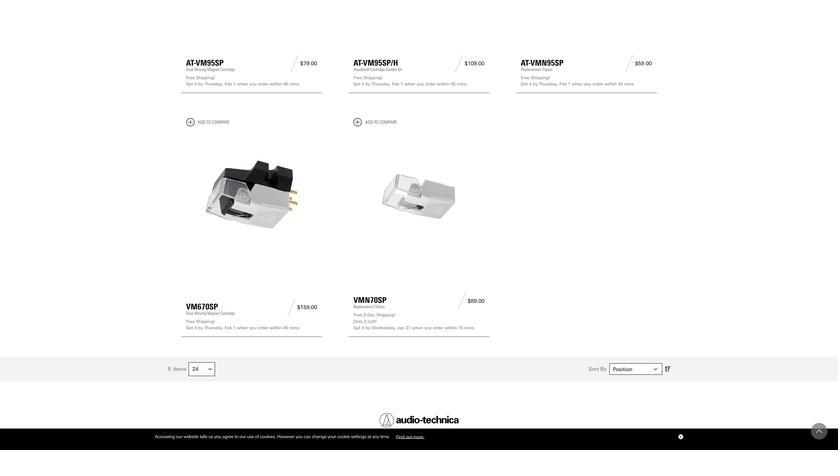 Task type: describe. For each thing, give the bounding box(es) containing it.
free for at-vmn95sp
[[521, 75, 530, 80]]

-
[[366, 313, 368, 318]]

you inside free 2 -day shipping! only 2 left! get it by wednesday, jan 31 when you order within 15 mins
[[425, 326, 432, 331]]

1 our from the left
[[176, 435, 182, 440]]

vmn70sp replacement stylus
[[354, 296, 387, 310]]

free shipping! get it by thursday, feb 1 when you order within 45 mins for vmn95sp
[[521, 75, 634, 87]]

compare for vm670sp
[[212, 120, 230, 125]]

set descending direction image
[[665, 366, 671, 374]]

however
[[277, 435, 295, 440]]

vm95sp
[[196, 58, 224, 68]]

add to compare button for vmn70sp
[[354, 118, 397, 127]]

find
[[396, 435, 405, 440]]

add for vm670sp
[[198, 120, 206, 125]]

only
[[354, 320, 363, 324]]

feb down vm670sp dual moving magnet cartridge
[[225, 326, 232, 331]]

mins for at-vm95sp/h
[[457, 82, 467, 87]]

by for vm95sp/h
[[366, 82, 371, 87]]

change
[[312, 435, 327, 440]]

sort
[[589, 367, 599, 373]]

shipping! for vmn95sp
[[531, 75, 550, 80]]

moving inside at-vm95sp dual moving magnet cartridge
[[194, 67, 206, 72]]

thursday, for vmn95sp
[[539, 82, 559, 87]]

stylus inside vmn70sp replacement stylus
[[375, 305, 385, 310]]

add to compare button for vm670sp
[[186, 118, 230, 127]]

find out more.
[[396, 435, 425, 440]]

free shipping! get it by thursday, feb 1 when you order within 45 mins for vm95sp/h
[[354, 75, 467, 87]]

arrow up image
[[817, 429, 823, 435]]

at-vm95sp/h headshell/cartridge combo kit
[[354, 58, 402, 72]]

at- for vm95sp/h
[[354, 58, 364, 68]]

cross image
[[680, 436, 682, 439]]

at-vm95sp dual moving magnet cartridge
[[186, 58, 235, 72]]

cartridge inside at-vm95sp dual moving magnet cartridge
[[221, 67, 235, 72]]

divider line image for vmn70sp
[[456, 293, 468, 310]]

at
[[368, 435, 371, 440]]

tells
[[200, 435, 208, 440]]

get for at-vm95sp/h
[[354, 82, 361, 87]]

get down vm670sp
[[186, 326, 193, 331]]

when inside free 2 -day shipping! only 2 left! get it by wednesday, jan 31 when you order within 15 mins
[[412, 326, 423, 331]]

by
[[601, 367, 607, 373]]

2 carrat down image from the left
[[654, 368, 658, 371]]

it inside free 2 -day shipping! only 2 left! get it by wednesday, jan 31 when you order within 15 mins
[[362, 326, 365, 331]]

1 carrat down image from the left
[[209, 368, 212, 371]]

your
[[328, 435, 336, 440]]

magnet inside vm670sp dual moving magnet cartridge
[[207, 311, 220, 316]]

to for vm670sp
[[207, 120, 211, 125]]

agree
[[223, 435, 234, 440]]

divider line image for at-vm95sp/h
[[453, 55, 465, 72]]

to for vmn70sp
[[374, 120, 379, 125]]

$159.00
[[297, 305, 317, 311]]

order for vm95sp/h
[[426, 82, 436, 87]]

get for at-vm95sp
[[186, 82, 193, 87]]

kit
[[398, 67, 402, 72]]

wednesday,
[[372, 326, 396, 331]]

1 horizontal spatial to
[[235, 435, 238, 440]]

vm670sp dual moving magnet cartridge
[[186, 302, 235, 316]]

31
[[406, 326, 411, 331]]

mins inside free 2 -day shipping! only 2 left! get it by wednesday, jan 31 when you order within 15 mins
[[465, 326, 475, 331]]

items
[[173, 367, 186, 373]]

free inside free 2 -day shipping! only 2 left! get it by wednesday, jan 31 when you order within 15 mins
[[354, 313, 362, 318]]

free for at-vm95sp
[[186, 75, 195, 80]]

within for at-vmn95sp
[[605, 82, 617, 87]]

when for vm95sp/h
[[405, 82, 416, 87]]

it for vmn95sp
[[529, 82, 532, 87]]

vm670sp image
[[186, 132, 317, 263]]

feb for at-vm95sp
[[225, 82, 232, 87]]

left!
[[368, 320, 377, 324]]

replacement inside at-vmn95sp replacement stylus
[[521, 67, 542, 72]]

by inside free 2 -day shipping! only 2 left! get it by wednesday, jan 31 when you order within 15 mins
[[366, 326, 371, 331]]

free for at-vm95sp/h
[[354, 75, 362, 80]]

thursday, for vm95sp/h
[[372, 82, 391, 87]]

$109.00
[[465, 61, 485, 67]]

cartridge inside vm670sp dual moving magnet cartridge
[[221, 311, 235, 316]]

day
[[368, 313, 375, 318]]

thursday, down vm670sp dual moving magnet cartridge
[[204, 326, 224, 331]]

vm670sp
[[186, 302, 218, 312]]

cookies.
[[260, 435, 276, 440]]

at- for vm95sp
[[186, 58, 196, 68]]

mins for at-vmn95sp
[[625, 82, 634, 87]]

time.
[[381, 435, 390, 440]]

replacement inside vmn70sp replacement stylus
[[354, 305, 374, 310]]

$89.00
[[468, 298, 485, 305]]

by for vm95sp
[[198, 82, 203, 87]]

use
[[247, 435, 254, 440]]

stylus inside at-vmn95sp replacement stylus
[[543, 67, 552, 72]]

add to compare for vm670sp
[[198, 120, 230, 125]]

45 for at-vm95sp
[[283, 82, 288, 87]]

cookie
[[337, 435, 350, 440]]



Task type: locate. For each thing, give the bounding box(es) containing it.
of
[[255, 435, 259, 440]]

1 vertical spatial moving
[[194, 311, 206, 316]]

our left "use"
[[240, 435, 246, 440]]

2 horizontal spatial to
[[374, 120, 379, 125]]

order inside free 2 -day shipping! only 2 left! get it by wednesday, jan 31 when you order within 15 mins
[[433, 326, 444, 331]]

0 vertical spatial stylus
[[543, 67, 552, 72]]

it for vm95sp
[[195, 82, 197, 87]]

thursday, for vm95sp
[[204, 82, 224, 87]]

1 horizontal spatial stylus
[[543, 67, 552, 72]]

shipping! down the headshell/cartridge
[[364, 75, 383, 80]]

free shipping! get it by thursday, feb 1 when you order within 45 mins for vm95sp
[[186, 75, 299, 87]]

at- inside at-vmn95sp replacement stylus
[[521, 58, 531, 68]]

accessing
[[155, 435, 175, 440]]

at- for vmn95sp
[[521, 58, 531, 68]]

feb down at-vm95sp dual moving magnet cartridge
[[225, 82, 232, 87]]

1 add to compare from the left
[[198, 120, 230, 125]]

store logo image
[[380, 414, 459, 428]]

divider line image for at-vm95sp
[[289, 55, 301, 72]]

1 for vm95sp
[[233, 82, 236, 87]]

vm95sp/h
[[364, 58, 398, 68]]

dual
[[186, 67, 194, 72], [186, 311, 194, 316]]

order
[[258, 82, 269, 87], [426, 82, 436, 87], [593, 82, 604, 87], [258, 326, 269, 331], [433, 326, 444, 331]]

0 horizontal spatial carrat down image
[[209, 368, 212, 371]]

moving
[[194, 67, 206, 72], [194, 311, 206, 316]]

0 horizontal spatial add to compare button
[[186, 118, 230, 127]]

mins for at-vm95sp
[[290, 82, 299, 87]]

carrat down image left set descending direction icon
[[654, 368, 658, 371]]

2 our from the left
[[240, 435, 246, 440]]

by down the headshell/cartridge
[[366, 82, 371, 87]]

order for vm95sp
[[258, 82, 269, 87]]

45
[[283, 82, 288, 87], [451, 82, 456, 87], [618, 82, 623, 87], [283, 326, 288, 331]]

within for at-vm95sp
[[270, 82, 282, 87]]

2 add from the left
[[365, 120, 373, 125]]

2 cartridge from the top
[[221, 311, 235, 316]]

headshell/cartridge
[[354, 67, 385, 72]]

add to compare for vmn70sp
[[365, 120, 397, 125]]

1 vertical spatial 2
[[364, 320, 367, 324]]

1 add to compare button from the left
[[186, 118, 230, 127]]

feb down vmn95sp
[[560, 82, 567, 87]]

shipping! down at-vm95sp dual moving magnet cartridge
[[196, 75, 215, 80]]

shipping! for vm95sp
[[196, 75, 215, 80]]

1 horizontal spatial carrat down image
[[654, 368, 658, 371]]

free
[[186, 75, 195, 80], [354, 75, 362, 80], [521, 75, 530, 80], [354, 313, 362, 318], [186, 320, 195, 324]]

get inside free 2 -day shipping! only 2 left! get it by wednesday, jan 31 when you order within 15 mins
[[354, 326, 361, 331]]

us
[[209, 435, 213, 440]]

it down at-vmn95sp replacement stylus
[[529, 82, 532, 87]]

1 vertical spatial stylus
[[375, 305, 385, 310]]

feb down kit
[[392, 82, 400, 87]]

2 magnet from the top
[[207, 311, 220, 316]]

1 cartridge from the top
[[221, 67, 235, 72]]

by down vm670sp
[[198, 326, 203, 331]]

0 vertical spatial replacement
[[521, 67, 542, 72]]

find out more. link
[[391, 432, 430, 443]]

at-vmn95sp replacement stylus
[[521, 58, 564, 72]]

free down the headshell/cartridge
[[354, 75, 362, 80]]

any
[[372, 435, 379, 440]]

$59.00
[[636, 61, 652, 67]]

45 for at-vmn95sp
[[618, 82, 623, 87]]

1 horizontal spatial add to compare
[[365, 120, 397, 125]]

1 dual from the top
[[186, 67, 194, 72]]

thursday, down at-vm95sp dual moving magnet cartridge
[[204, 82, 224, 87]]

1
[[233, 82, 236, 87], [401, 82, 403, 87], [568, 82, 571, 87], [233, 326, 236, 331]]

0 horizontal spatial add to compare
[[198, 120, 230, 125]]

at-
[[186, 58, 196, 68], [354, 58, 364, 68], [521, 58, 531, 68]]

free down at-vm95sp dual moving magnet cartridge
[[186, 75, 195, 80]]

0 vertical spatial cartridge
[[221, 67, 235, 72]]

out
[[406, 435, 412, 440]]

1 horizontal spatial our
[[240, 435, 246, 440]]

free 2 -day shipping! only 2 left! get it by wednesday, jan 31 when you order within 15 mins
[[354, 313, 475, 331]]

1 at- from the left
[[186, 58, 196, 68]]

1 for vm95sp/h
[[401, 82, 403, 87]]

within inside free 2 -day shipping! only 2 left! get it by wednesday, jan 31 when you order within 15 mins
[[445, 326, 457, 331]]

replacement
[[521, 67, 542, 72], [354, 305, 374, 310]]

shipping! inside free 2 -day shipping! only 2 left! get it by wednesday, jan 31 when you order within 15 mins
[[377, 313, 396, 318]]

2 add to compare from the left
[[365, 120, 397, 125]]

0 horizontal spatial at-
[[186, 58, 196, 68]]

2 at- from the left
[[354, 58, 364, 68]]

1 horizontal spatial at-
[[354, 58, 364, 68]]

settings
[[351, 435, 367, 440]]

0 vertical spatial dual
[[186, 67, 194, 72]]

thursday, down at-vmn95sp replacement stylus
[[539, 82, 559, 87]]

thursday,
[[204, 82, 224, 87], [372, 82, 391, 87], [539, 82, 559, 87], [204, 326, 224, 331]]

3 at- from the left
[[521, 58, 531, 68]]

magnet
[[207, 67, 220, 72], [207, 311, 220, 316]]

2 add to compare button from the left
[[354, 118, 397, 127]]

free shipping! get it by thursday, feb 1 when you order within 45 mins
[[186, 75, 299, 87], [354, 75, 467, 87], [521, 75, 634, 87], [186, 320, 299, 331]]

get down at-vm95sp dual moving magnet cartridge
[[186, 82, 193, 87]]

2 compare from the left
[[380, 120, 397, 125]]

when
[[237, 82, 248, 87], [405, 82, 416, 87], [572, 82, 583, 87], [237, 326, 248, 331], [412, 326, 423, 331]]

it down only
[[362, 326, 365, 331]]

by down at-vmn95sp replacement stylus
[[533, 82, 538, 87]]

our left website
[[176, 435, 182, 440]]

0 horizontal spatial our
[[176, 435, 182, 440]]

1 for vmn95sp
[[568, 82, 571, 87]]

by down left!
[[366, 326, 371, 331]]

2
[[364, 313, 366, 318], [364, 320, 367, 324]]

get for at-vmn95sp
[[521, 82, 528, 87]]

0 horizontal spatial add
[[198, 120, 206, 125]]

when for vm95sp
[[237, 82, 248, 87]]

mins
[[290, 82, 299, 87], [457, 82, 467, 87], [625, 82, 634, 87], [290, 326, 299, 331], [465, 326, 475, 331]]

free down at-vmn95sp replacement stylus
[[521, 75, 530, 80]]

2 left day
[[364, 313, 366, 318]]

feb for at-vmn95sp
[[560, 82, 567, 87]]

1 vertical spatial cartridge
[[221, 311, 235, 316]]

sort by
[[589, 367, 607, 373]]

cartridge
[[221, 67, 235, 72], [221, 311, 235, 316]]

stylus
[[543, 67, 552, 72], [375, 305, 385, 310]]

1 moving from the top
[[194, 67, 206, 72]]

you
[[249, 82, 257, 87], [417, 82, 424, 87], [584, 82, 592, 87], [249, 326, 257, 331], [425, 326, 432, 331], [214, 435, 221, 440], [296, 435, 303, 440]]

it down the headshell/cartridge
[[362, 82, 365, 87]]

0 horizontal spatial to
[[207, 120, 211, 125]]

vmn70sp
[[354, 296, 387, 305]]

carrat down image
[[209, 368, 212, 371], [654, 368, 658, 371]]

shipping! down at-vmn95sp replacement stylus
[[531, 75, 550, 80]]

0 horizontal spatial stylus
[[375, 305, 385, 310]]

divider line image for at-vmn95sp
[[624, 55, 636, 72]]

it down at-vm95sp dual moving magnet cartridge
[[195, 82, 197, 87]]

1 add from the left
[[198, 120, 206, 125]]

vmn95sp
[[531, 58, 564, 68]]

more.
[[413, 435, 425, 440]]

divider line image for vm670sp
[[286, 300, 297, 316]]

1 compare from the left
[[212, 120, 230, 125]]

free up only
[[354, 313, 362, 318]]

combo
[[386, 67, 397, 72]]

5 items
[[168, 367, 186, 373]]

2 horizontal spatial at-
[[521, 58, 531, 68]]

1 vertical spatial magnet
[[207, 311, 220, 316]]

0 horizontal spatial compare
[[212, 120, 230, 125]]

within for at-vm95sp/h
[[437, 82, 450, 87]]

free down vm670sp
[[186, 320, 195, 324]]

15
[[459, 326, 464, 331]]

shipping! down vm670sp dual moving magnet cartridge
[[196, 320, 215, 324]]

dual inside at-vm95sp dual moving magnet cartridge
[[186, 67, 194, 72]]

it down vm670sp
[[195, 326, 197, 331]]

1 horizontal spatial add
[[365, 120, 373, 125]]

get down the headshell/cartridge
[[354, 82, 361, 87]]

when for vmn95sp
[[572, 82, 583, 87]]

2 moving from the top
[[194, 311, 206, 316]]

by
[[198, 82, 203, 87], [366, 82, 371, 87], [533, 82, 538, 87], [198, 326, 203, 331], [366, 326, 371, 331]]

1 horizontal spatial compare
[[380, 120, 397, 125]]

add
[[198, 120, 206, 125], [365, 120, 373, 125]]

dual inside vm670sp dual moving magnet cartridge
[[186, 311, 194, 316]]

add for vmn70sp
[[365, 120, 373, 125]]

0 vertical spatial magnet
[[207, 67, 220, 72]]

at- inside at-vm95sp dual moving magnet cartridge
[[186, 58, 196, 68]]

0 vertical spatial moving
[[194, 67, 206, 72]]

it for vm95sp/h
[[362, 82, 365, 87]]

1 horizontal spatial add to compare button
[[354, 118, 397, 127]]

shipping! up wednesday,
[[377, 313, 396, 318]]

our
[[176, 435, 182, 440], [240, 435, 246, 440]]

order for vmn95sp
[[593, 82, 604, 87]]

2 down -
[[364, 320, 367, 324]]

compare
[[212, 120, 230, 125], [380, 120, 397, 125]]

2 dual from the top
[[186, 311, 194, 316]]

moving inside vm670sp dual moving magnet cartridge
[[194, 311, 206, 316]]

$79.00
[[301, 61, 317, 67]]

get down at-vmn95sp replacement stylus
[[521, 82, 528, 87]]

within
[[270, 82, 282, 87], [437, 82, 450, 87], [605, 82, 617, 87], [270, 326, 282, 331], [445, 326, 457, 331]]

1 horizontal spatial replacement
[[521, 67, 542, 72]]

1 magnet from the top
[[207, 67, 220, 72]]

divider line image
[[289, 55, 301, 72], [453, 55, 465, 72], [624, 55, 636, 72], [456, 293, 468, 310], [286, 300, 297, 316]]

0 vertical spatial 2
[[364, 313, 366, 318]]

it
[[195, 82, 197, 87], [362, 82, 365, 87], [529, 82, 532, 87], [195, 326, 197, 331], [362, 326, 365, 331]]

1 vertical spatial replacement
[[354, 305, 374, 310]]

0 horizontal spatial replacement
[[354, 305, 374, 310]]

add to compare button
[[186, 118, 230, 127], [354, 118, 397, 127]]

1 vertical spatial dual
[[186, 311, 194, 316]]

vmn70sp image
[[354, 132, 485, 263]]

to
[[207, 120, 211, 125], [374, 120, 379, 125], [235, 435, 238, 440]]

carrat down image right items
[[209, 368, 212, 371]]

thursday, down combo
[[372, 82, 391, 87]]

compare for vmn70sp
[[380, 120, 397, 125]]

by for vmn95sp
[[533, 82, 538, 87]]

feb
[[225, 82, 232, 87], [392, 82, 400, 87], [560, 82, 567, 87], [225, 326, 232, 331]]

can
[[304, 435, 311, 440]]

at- inside the at-vm95sp/h headshell/cartridge combo kit
[[354, 58, 364, 68]]

get
[[186, 82, 193, 87], [354, 82, 361, 87], [521, 82, 528, 87], [186, 326, 193, 331], [354, 326, 361, 331]]

get down only
[[354, 326, 361, 331]]

5
[[168, 367, 171, 373]]

add to compare
[[198, 120, 230, 125], [365, 120, 397, 125]]

jan
[[398, 326, 405, 331]]

accessing our website tells us you agree to our use of cookies. however you can change your cookie settings at any time.
[[155, 435, 391, 440]]

website
[[184, 435, 199, 440]]

by down at-vm95sp dual moving magnet cartridge
[[198, 82, 203, 87]]

shipping! for vm95sp/h
[[364, 75, 383, 80]]

45 for at-vm95sp/h
[[451, 82, 456, 87]]

magnet inside at-vm95sp dual moving magnet cartridge
[[207, 67, 220, 72]]

feb for at-vm95sp/h
[[392, 82, 400, 87]]

shipping!
[[196, 75, 215, 80], [364, 75, 383, 80], [531, 75, 550, 80], [377, 313, 396, 318], [196, 320, 215, 324]]



Task type: vqa. For each thing, say whether or not it's contained in the screenshot.


